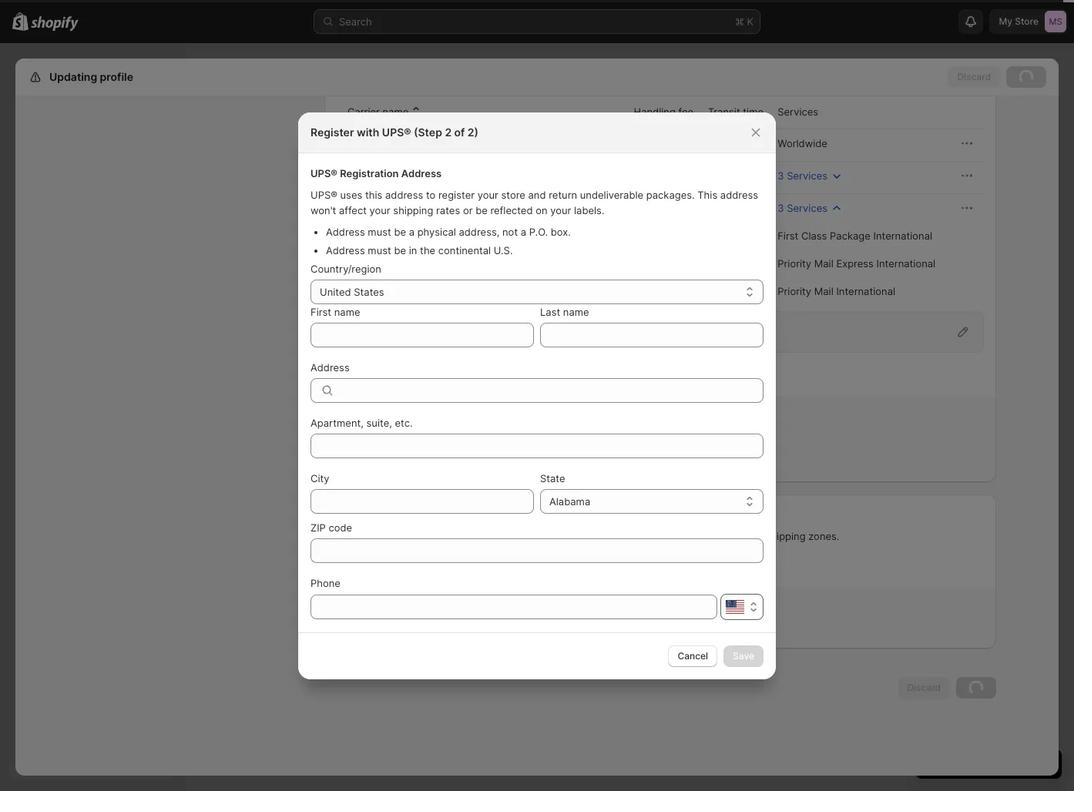 Task type: locate. For each thing, give the bounding box(es) containing it.
regions down not covered by your shipping zones
[[441, 429, 476, 441]]

register with ups® (step 2 of 2) dialog
[[0, 112, 1075, 680]]

1 priority from the top
[[778, 257, 812, 270]]

1 vertical spatial 3 services
[[778, 202, 828, 214]]

carrier
[[348, 106, 380, 118]]

(discounted left '2)'
[[409, 137, 467, 150]]

services up 'worldwide'
[[778, 106, 819, 118]]

1 vertical spatial services
[[787, 170, 828, 182]]

ups® inside ups® uses this address to register your store and return undeliverable packages. this address won't affect your shipping rates or be reflected on your labels.
[[311, 188, 338, 201]]

(discounted
[[409, 137, 467, 150], [376, 170, 433, 182], [375, 202, 433, 214]]

u.s.
[[494, 244, 513, 256]]

shopify-powered
[[457, 326, 541, 338]]

must
[[368, 225, 391, 238], [368, 244, 391, 256]]

dhl
[[346, 137, 366, 150]]

1 vertical spatial shipping)
[[526, 170, 571, 182]]

1 vertical spatial priority
[[778, 285, 812, 298]]

add inside button
[[346, 373, 364, 385]]

international for first class package international
[[874, 230, 933, 242]]

209 countries and regions button
[[337, 615, 478, 637]]

a inside settings dialog
[[457, 530, 462, 543]]

from down the register
[[463, 202, 484, 214]]

3
[[778, 170, 784, 182], [778, 202, 784, 214]]

regions for 209 countries and regions
[[426, 620, 461, 632]]

regions
[[441, 429, 476, 441], [426, 620, 461, 632]]

1 horizontal spatial address
[[721, 188, 759, 201]]

international down priority mail express international
[[837, 285, 896, 298]]

regions down phone text box
[[426, 620, 461, 632]]

to inside ups® uses this address to register your store and return undeliverable packages. this address won't affect your shipping rates or be reflected on your labels.
[[426, 188, 436, 201]]

address,
[[459, 225, 500, 238]]

1 horizontal spatial name
[[383, 106, 409, 118]]

name down 'united states'
[[334, 306, 360, 318]]

to down places
[[444, 530, 454, 543]]

name for first name
[[334, 306, 360, 318]]

3 down 'worldwide'
[[778, 170, 784, 182]]

phone
[[311, 577, 341, 589]]

shopify
[[521, 137, 557, 150], [488, 170, 524, 182], [487, 202, 523, 214]]

zip code
[[311, 521, 352, 534]]

Apartment, suite, etc. text field
[[311, 434, 764, 458]]

1 vertical spatial (discounted
[[376, 170, 433, 182]]

0 vertical spatial mail
[[815, 257, 834, 270]]

1 vertical spatial international
[[877, 257, 936, 270]]

shipping up physical
[[393, 204, 434, 216]]

2 vertical spatial be
[[394, 244, 406, 256]]

a right not
[[521, 225, 527, 238]]

0 horizontal spatial express
[[369, 137, 407, 150]]

states
[[354, 286, 384, 298]]

name up register with ups® (step 2 of 2)
[[383, 106, 409, 118]]

3 services
[[778, 170, 828, 182], [778, 202, 828, 214]]

priority mail international
[[778, 285, 896, 298]]

ups® inside settings dialog
[[346, 170, 373, 182]]

1 vertical spatial 3
[[778, 202, 784, 214]]

(discounted for usps
[[375, 202, 433, 214]]

fee
[[679, 106, 694, 118]]

register
[[311, 125, 354, 138]]

add left rate
[[346, 373, 364, 385]]

usps (discounted rates from shopify shipping)
[[346, 202, 571, 214]]

name inside button
[[383, 106, 409, 118]]

0 vertical spatial 3 services
[[778, 170, 828, 182]]

with
[[357, 125, 380, 138]]

from for usps (discounted rates from shopify shipping)
[[463, 202, 484, 214]]

shopify up store
[[488, 170, 524, 182]]

address up the country/region
[[326, 244, 365, 256]]

0 vertical spatial add
[[346, 373, 364, 385]]

2 3 from the top
[[778, 202, 784, 214]]

0 countries and regions
[[365, 429, 476, 441]]

2 mail from the top
[[815, 285, 834, 298]]

add down start
[[337, 530, 356, 543]]

priority for priority mail express international
[[778, 257, 812, 270]]

services up 3 services dropdown button
[[787, 170, 828, 182]]

shopify-
[[457, 326, 499, 338]]

1 vertical spatial countries
[[358, 620, 402, 632]]

from
[[496, 137, 518, 150], [463, 170, 485, 182], [463, 202, 484, 214]]

add for add rate
[[346, 373, 364, 385]]

calculated for usps (discounted rates from shopify shipping)
[[708, 202, 759, 214]]

1 vertical spatial must
[[368, 244, 391, 256]]

page loading bar progress bar
[[0, 0, 1075, 2]]

1 vertical spatial express
[[837, 257, 874, 270]]

add for add countries/regions to a market to start selling and manage localized settings, including shipping zones.
[[337, 530, 356, 543]]

manage
[[592, 530, 630, 543]]

2 priority from the top
[[778, 285, 812, 298]]

international right package
[[874, 230, 933, 242]]

mail down the class
[[815, 257, 834, 270]]

1 3 from the top
[[778, 170, 784, 182]]

3 services inside 3 services dropdown button
[[778, 202, 828, 214]]

mail down priority mail express international
[[815, 285, 834, 298]]

shipping
[[393, 204, 434, 216], [465, 410, 507, 422], [363, 509, 405, 521], [766, 530, 806, 543]]

powered
[[499, 326, 541, 338]]

209
[[337, 620, 355, 632]]

international
[[874, 230, 933, 242], [877, 257, 936, 270], [837, 285, 896, 298]]

0 horizontal spatial a
[[409, 225, 415, 238]]

be right or
[[476, 204, 488, 216]]

from for ups® (discounted rates from shopify shipping)
[[463, 170, 485, 182]]

Last name text field
[[540, 323, 764, 347]]

1 vertical spatial shopify
[[488, 170, 524, 182]]

1 horizontal spatial first
[[778, 230, 799, 242]]

market
[[465, 530, 498, 543]]

0 horizontal spatial name
[[334, 306, 360, 318]]

mail for express
[[815, 257, 834, 270]]

0 vertical spatial countries
[[374, 429, 418, 441]]

0 vertical spatial 3
[[778, 170, 784, 182]]

by
[[426, 410, 438, 422]]

209 countries and regions
[[337, 620, 461, 632]]

1 vertical spatial regions
[[426, 620, 461, 632]]

on
[[536, 204, 548, 216]]

3 inside button
[[778, 170, 784, 182]]

international down first class package international
[[877, 257, 936, 270]]

ups®
[[382, 125, 411, 138], [311, 167, 338, 179], [346, 170, 373, 182], [311, 188, 338, 201]]

and
[[528, 188, 546, 201], [421, 429, 438, 441], [571, 530, 589, 543], [405, 620, 423, 632]]

1 3 services from the top
[[778, 170, 828, 182]]

to
[[426, 188, 436, 201], [408, 509, 418, 521], [444, 530, 454, 543], [501, 530, 510, 543]]

to left the register
[[426, 188, 436, 201]]

selling
[[538, 530, 568, 543]]

2 vertical spatial services
[[787, 202, 828, 214]]

a
[[409, 225, 415, 238], [521, 225, 527, 238], [457, 530, 462, 543]]

be left in
[[394, 244, 406, 256]]

0 vertical spatial regions
[[441, 429, 476, 441]]

your right the by
[[441, 410, 462, 422]]

rates
[[470, 137, 494, 150], [436, 170, 460, 182], [436, 202, 460, 214], [436, 204, 460, 216]]

1 horizontal spatial express
[[837, 257, 874, 270]]

express down first class package international
[[837, 257, 874, 270]]

and up on
[[528, 188, 546, 201]]

2 vertical spatial from
[[463, 202, 484, 214]]

shopify down store
[[487, 202, 523, 214]]

shipping)
[[560, 137, 605, 150], [526, 170, 571, 182], [526, 202, 571, 214]]

1 vertical spatial first
[[311, 306, 332, 318]]

3 services down 'worldwide'
[[778, 170, 828, 182]]

shopify for usps (discounted rates from shopify shipping)
[[487, 202, 523, 214]]

2 vertical spatial shipping)
[[526, 202, 571, 214]]

3 down 3 services button
[[778, 202, 784, 214]]

2 horizontal spatial name
[[563, 306, 589, 318]]

1 calculated from the top
[[708, 137, 759, 150]]

and inside ups® uses this address to register your store and return undeliverable packages. this address won't affect your shipping rates or be reflected on your labels.
[[528, 188, 546, 201]]

0 vertical spatial must
[[368, 225, 391, 238]]

2 vertical spatial shopify
[[487, 202, 523, 214]]

shipping up countries/regions
[[363, 509, 405, 521]]

usps
[[346, 202, 373, 214]]

from up the register
[[463, 170, 485, 182]]

ups® for (discounted
[[346, 170, 373, 182]]

services inside dropdown button
[[787, 202, 828, 214]]

must down usps
[[368, 225, 391, 238]]

1 horizontal spatial a
[[457, 530, 462, 543]]

return
[[549, 188, 577, 201]]

services
[[778, 106, 819, 118], [787, 170, 828, 182], [787, 202, 828, 214]]

1 vertical spatial from
[[463, 170, 485, 182]]

a up in
[[409, 225, 415, 238]]

2 3 services from the top
[[778, 202, 828, 214]]

express right dhl
[[369, 137, 407, 150]]

first down united
[[311, 306, 332, 318]]

add
[[346, 373, 364, 385], [337, 530, 356, 543]]

first name
[[311, 306, 360, 318]]

start
[[337, 509, 361, 521]]

p.o.
[[529, 225, 548, 238]]

3 services for 3 services button
[[778, 170, 828, 182]]

0 vertical spatial services
[[778, 106, 819, 118]]

first left the class
[[778, 230, 799, 242]]

address
[[385, 188, 423, 201], [721, 188, 759, 201]]

shipping) for usps (discounted rates from shopify shipping)
[[526, 202, 571, 214]]

be
[[476, 204, 488, 216], [394, 225, 406, 238], [394, 244, 406, 256]]

countries/regions
[[359, 530, 442, 543]]

0 vertical spatial first
[[778, 230, 799, 242]]

etc.
[[395, 417, 413, 429]]

shopify image
[[31, 16, 79, 31]]

0 horizontal spatial address
[[385, 188, 423, 201]]

zones.
[[809, 530, 840, 543]]

calculated down transit time
[[708, 137, 759, 150]]

0 vertical spatial calculated
[[708, 137, 759, 150]]

1 mail from the top
[[815, 257, 834, 270]]

united states
[[320, 286, 384, 298]]

a down places
[[457, 530, 462, 543]]

2 vertical spatial (discounted
[[375, 202, 433, 214]]

ups® for uses
[[311, 188, 338, 201]]

your inside settings dialog
[[441, 410, 462, 422]]

1 vertical spatial calculated
[[708, 202, 759, 214]]

calculated for dhl express (discounted rates from shopify shipping)
[[708, 137, 759, 150]]

must left in
[[368, 244, 391, 256]]

2
[[445, 125, 452, 138]]

including
[[721, 530, 763, 543]]

uses
[[340, 188, 363, 201]]

first inside the register with ups® (step 2 of 2) dialog
[[311, 306, 332, 318]]

affect
[[339, 204, 367, 216]]

0 vertical spatial priority
[[778, 257, 812, 270]]

3 services inside 3 services button
[[778, 170, 828, 182]]

not
[[365, 410, 382, 422]]

countries
[[374, 429, 418, 441], [358, 620, 402, 632]]

priority mail express international
[[778, 257, 936, 270]]

name for last name
[[563, 306, 589, 318]]

this
[[698, 188, 718, 201]]

0 vertical spatial be
[[476, 204, 488, 216]]

services inside button
[[787, 170, 828, 182]]

(discounted down this
[[375, 202, 433, 214]]

City text field
[[311, 489, 534, 514]]

your left store
[[478, 188, 499, 201]]

package
[[830, 230, 871, 242]]

services up the class
[[787, 202, 828, 214]]

country/region
[[311, 262, 381, 275]]

places
[[447, 509, 479, 521]]

2 calculated from the top
[[708, 202, 759, 214]]

name right last
[[563, 306, 589, 318]]

(discounted up this
[[376, 170, 433, 182]]

0 horizontal spatial first
[[311, 306, 332, 318]]

your down this
[[370, 204, 391, 216]]

1 vertical spatial add
[[337, 530, 356, 543]]

1 vertical spatial mail
[[815, 285, 834, 298]]

countries right 209
[[358, 620, 402, 632]]

countries for 209
[[358, 620, 402, 632]]

shopify up return
[[521, 137, 557, 150]]

calculated down this
[[708, 202, 759, 214]]

3 services up the class
[[778, 202, 828, 214]]

first for first name
[[311, 306, 332, 318]]

3 inside dropdown button
[[778, 202, 784, 214]]

mail
[[815, 257, 834, 270], [815, 285, 834, 298]]

in
[[409, 244, 417, 256]]

ups® for registration
[[311, 167, 338, 179]]

from right '2)'
[[496, 137, 518, 150]]

create
[[365, 456, 396, 469]]

countries down covered
[[374, 429, 418, 441]]

be left physical
[[394, 225, 406, 238]]

0 vertical spatial international
[[874, 230, 933, 242]]

services for 3 services button
[[787, 170, 828, 182]]

first inside settings dialog
[[778, 230, 799, 242]]

address left rate
[[311, 361, 350, 373]]

rates inside ups® uses this address to register your store and return undeliverable packages. this address won't affect your shipping rates or be reflected on your labels.
[[436, 204, 460, 216]]

zip
[[311, 521, 326, 534]]



Task type: describe. For each thing, give the bounding box(es) containing it.
to left more
[[408, 509, 418, 521]]

3 services button
[[769, 197, 854, 219]]

shipping inside ups® uses this address to register your store and return undeliverable packages. this address won't affect your shipping rates or be reflected on your labels.
[[393, 204, 434, 216]]

alabama
[[550, 495, 591, 508]]

1 vertical spatial be
[[394, 225, 406, 238]]

profile
[[100, 70, 133, 83]]

first for first class package international
[[778, 230, 799, 242]]

3 services for 3 services dropdown button
[[778, 202, 828, 214]]

0
[[365, 429, 371, 441]]

carrier name
[[348, 106, 409, 118]]

cancel button
[[669, 646, 718, 667]]

a for market
[[457, 530, 462, 543]]

of
[[454, 125, 465, 138]]

create zone
[[365, 456, 422, 469]]

2 vertical spatial international
[[837, 285, 896, 298]]

state
[[540, 472, 565, 484]]

2)
[[468, 125, 479, 138]]

united
[[320, 286, 351, 298]]

start shipping to more places
[[337, 509, 479, 521]]

Phone text field
[[311, 595, 718, 619]]

add countries/regions to a market to start selling and manage localized settings, including shipping zones.
[[337, 530, 840, 543]]

(step
[[414, 125, 442, 138]]

handling fee
[[634, 106, 694, 118]]

shipping) for ups® (discounted rates from shopify shipping)
[[526, 170, 571, 182]]

address up the register
[[401, 167, 442, 179]]

⌘ k
[[735, 15, 754, 28]]

0 countries and regions button
[[365, 424, 493, 446]]

address down affect
[[326, 225, 365, 238]]

the
[[420, 244, 436, 256]]

1 must from the top
[[368, 225, 391, 238]]

rate
[[367, 373, 384, 385]]

ups® registration address
[[311, 167, 442, 179]]

k
[[747, 15, 754, 28]]

ups® (discounted rates from shopify shipping)
[[346, 170, 571, 182]]

0 vertical spatial shipping)
[[560, 137, 605, 150]]

0 vertical spatial from
[[496, 137, 518, 150]]

dhl express (discounted rates from shopify shipping)
[[346, 137, 605, 150]]

2 horizontal spatial a
[[521, 225, 527, 238]]

cancel
[[678, 650, 708, 662]]

zones
[[509, 410, 538, 422]]

this
[[365, 188, 383, 201]]

handling
[[634, 106, 676, 118]]

⌘
[[735, 15, 745, 28]]

registration
[[340, 167, 399, 179]]

city
[[311, 472, 330, 484]]

your down return
[[551, 204, 571, 216]]

to left start
[[501, 530, 510, 543]]

0 vertical spatial shopify
[[521, 137, 557, 150]]

box.
[[551, 225, 571, 238]]

ups® uses this address to register your store and return undeliverable packages. this address won't affect your shipping rates or be reflected on your labels.
[[311, 188, 759, 216]]

priority for priority mail international
[[778, 285, 812, 298]]

mail for international
[[815, 285, 834, 298]]

start
[[513, 530, 535, 543]]

0 vertical spatial express
[[369, 137, 407, 150]]

or
[[463, 204, 473, 216]]

zone
[[399, 456, 422, 469]]

2 must from the top
[[368, 244, 391, 256]]

ZIP code text field
[[311, 538, 764, 563]]

time
[[743, 106, 764, 118]]

3 for 3 services dropdown button
[[778, 202, 784, 214]]

add rate button
[[337, 368, 393, 390]]

2 address from the left
[[721, 188, 759, 201]]

international for priority mail express international
[[877, 257, 936, 270]]

Address text field
[[341, 378, 764, 403]]

settings,
[[677, 530, 718, 543]]

services for 3 services dropdown button
[[787, 202, 828, 214]]

be inside ups® uses this address to register your store and return undeliverable packages. this address won't affect your shipping rates or be reflected on your labels.
[[476, 204, 488, 216]]

(discounted for ups®
[[376, 170, 433, 182]]

shopify for ups® (discounted rates from shopify shipping)
[[488, 170, 524, 182]]

address must be a physical address, not a p.o. box. address must be in the continental u.s.
[[326, 225, 571, 256]]

covered
[[384, 410, 424, 422]]

settings
[[46, 70, 90, 83]]

code
[[329, 521, 352, 534]]

physical
[[418, 225, 456, 238]]

won't
[[311, 204, 336, 216]]

not
[[503, 225, 518, 238]]

localized
[[632, 530, 674, 543]]

united states (+1) image
[[726, 600, 745, 614]]

regions for 0 countries and regions
[[441, 429, 476, 441]]

countries for 0
[[374, 429, 418, 441]]

last
[[540, 306, 561, 318]]

store
[[501, 188, 526, 201]]

last name
[[540, 306, 589, 318]]

carrier name button
[[345, 97, 427, 126]]

name for carrier name
[[383, 106, 409, 118]]

not covered by your shipping zones
[[365, 410, 538, 422]]

reflected
[[491, 204, 533, 216]]

register
[[439, 188, 475, 201]]

packages.
[[647, 188, 695, 201]]

shipping left zones.
[[766, 530, 806, 543]]

create zone button
[[355, 452, 431, 473]]

worldwide
[[778, 137, 828, 150]]

3 for 3 services button
[[778, 170, 784, 182]]

transit time
[[708, 106, 764, 118]]

and right selling
[[571, 530, 589, 543]]

continental
[[438, 244, 491, 256]]

search
[[339, 15, 372, 28]]

updating profile
[[49, 70, 133, 83]]

suite,
[[367, 417, 392, 429]]

settings dialog
[[15, 0, 1059, 776]]

and right 209
[[405, 620, 423, 632]]

add rate
[[346, 373, 384, 385]]

First name text field
[[311, 323, 534, 347]]

1 address from the left
[[385, 188, 423, 201]]

a for physical
[[409, 225, 415, 238]]

3 services button
[[769, 165, 854, 187]]

0 vertical spatial (discounted
[[409, 137, 467, 150]]

labels.
[[574, 204, 605, 216]]

register with ups® (step 2 of 2)
[[311, 125, 479, 138]]

and down the by
[[421, 429, 438, 441]]

shipping left zones
[[465, 410, 507, 422]]

updating
[[49, 70, 97, 83]]

more
[[420, 509, 445, 521]]

apartment,
[[311, 417, 364, 429]]



Task type: vqa. For each thing, say whether or not it's contained in the screenshot.
Orders to the left
no



